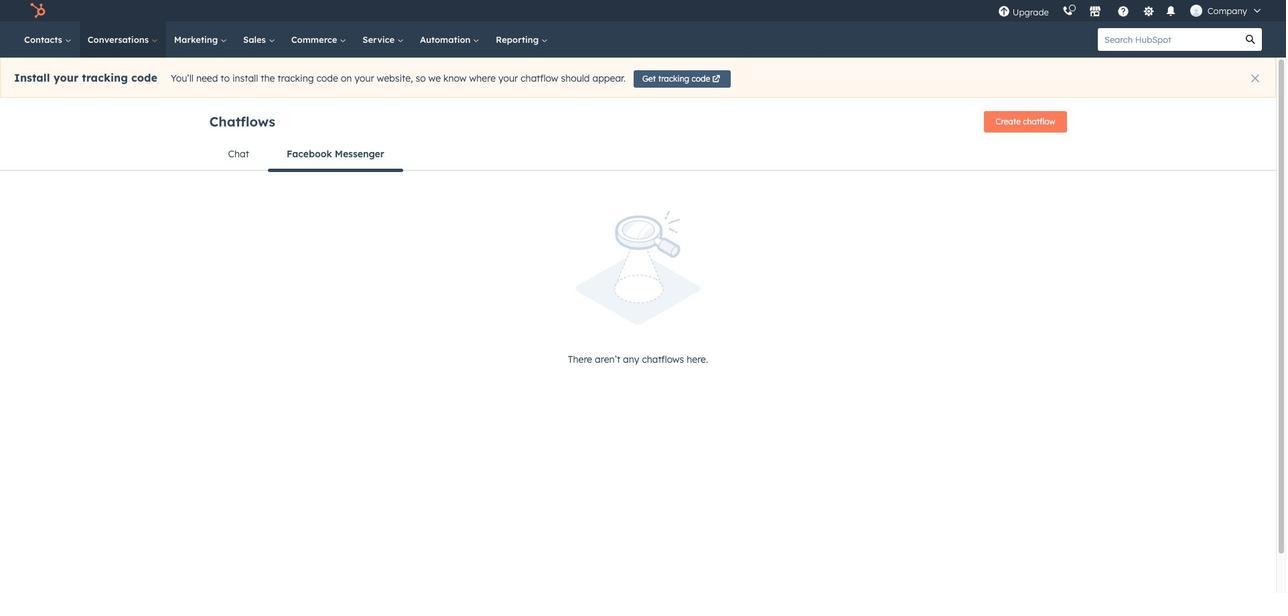 Task type: describe. For each thing, give the bounding box(es) containing it.
marketplaces image
[[1089, 6, 1101, 18]]

Search HubSpot search field
[[1098, 28, 1239, 51]]

1 vertical spatial alert
[[209, 211, 1067, 368]]

jacob simon image
[[1190, 5, 1202, 17]]



Task type: locate. For each thing, give the bounding box(es) containing it.
0 vertical spatial alert
[[0, 58, 1276, 98]]

navigation
[[209, 138, 1067, 172]]

close image
[[1252, 74, 1260, 82]]

banner
[[209, 107, 1067, 138]]

menu
[[991, 0, 1270, 21]]

alert
[[0, 58, 1276, 98], [209, 211, 1067, 368]]



Task type: vqa. For each thing, say whether or not it's contained in the screenshot.
ALERT
yes



